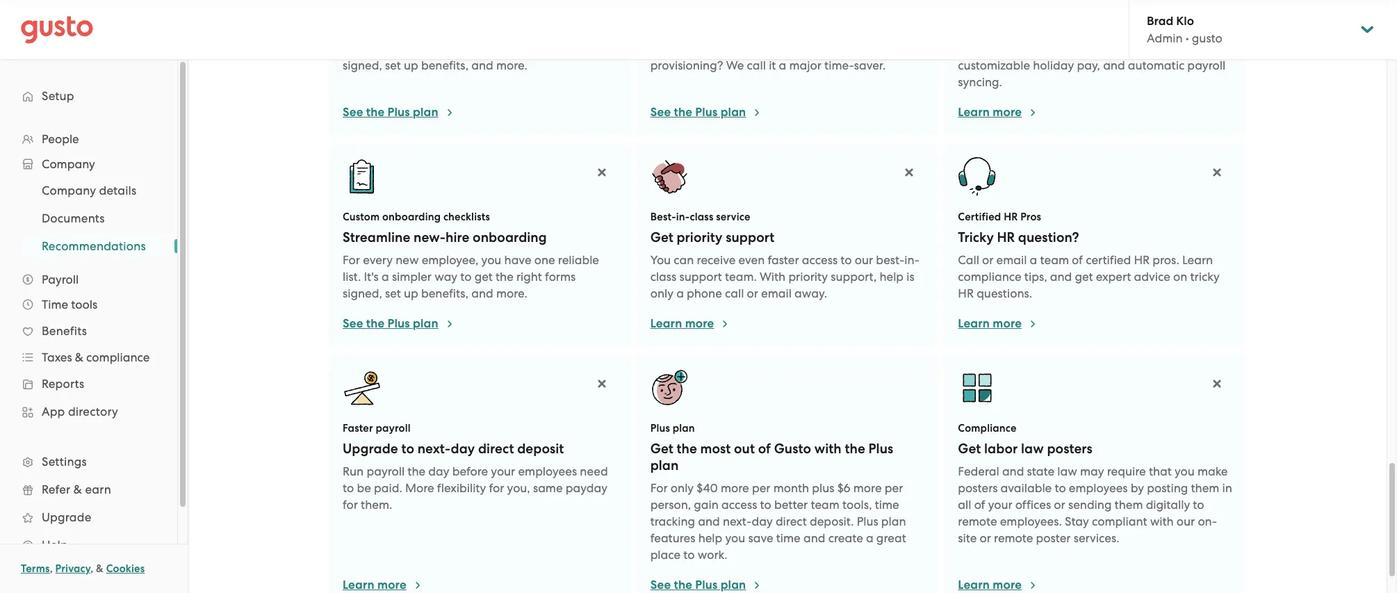 Task type: vqa. For each thing, say whether or not it's contained in the screenshot.


Task type: locate. For each thing, give the bounding box(es) containing it.
help up work.
[[698, 531, 723, 545]]

benefits link
[[14, 318, 163, 343]]

law for posters
[[1021, 441, 1044, 457]]

0 vertical spatial direct
[[478, 441, 514, 457]]

1 vertical spatial day
[[428, 464, 449, 478]]

call down team.
[[725, 286, 744, 300]]

2 company from the top
[[42, 184, 96, 197]]

0 horizontal spatial team
[[811, 498, 840, 512]]

0 vertical spatial &
[[75, 350, 83, 364]]

0 horizontal spatial them
[[1115, 498, 1143, 512]]

0 vertical spatial next-
[[418, 441, 451, 457]]

0 horizontal spatial onboarding
[[382, 211, 441, 223]]

0 horizontal spatial ,
[[50, 562, 53, 575]]

0 horizontal spatial priority
[[677, 229, 723, 245]]

day up "before"
[[451, 441, 475, 457]]

get
[[651, 229, 674, 245], [651, 441, 674, 457], [958, 441, 981, 457]]

payroll up paid.
[[367, 464, 405, 478]]

learn
[[958, 105, 990, 120], [1183, 253, 1213, 267], [651, 316, 682, 331], [958, 316, 990, 331], [343, 578, 375, 592], [958, 578, 990, 592]]

poster
[[1036, 531, 1071, 545]]

2 vertical spatial &
[[96, 562, 104, 575]]

make up requests
[[979, 25, 1009, 39]]

terms
[[21, 562, 50, 575]]

faster payroll upgrade to next-day direct deposit
[[343, 422, 564, 457]]

home image
[[21, 16, 93, 43]]

you
[[482, 25, 502, 39], [482, 253, 502, 267], [1175, 464, 1195, 478], [725, 531, 745, 545]]

1 simpler from the top
[[392, 42, 432, 56]]

email up tips,
[[997, 253, 1027, 267]]

1 vertical spatial we
[[726, 58, 744, 72]]

payroll down policies,
[[1188, 58, 1226, 72]]

0 horizontal spatial employees
[[518, 464, 577, 478]]

list.
[[343, 42, 361, 56], [343, 270, 361, 284]]

support up the even
[[726, 229, 775, 245]]

plus inside for only $40 more per month plus $6 more per person, gain access to better team tools, time tracking and next-day direct deposit. plus plan features help you save time and create a great place to work.
[[857, 514, 879, 528]]

2 vertical spatial for
[[651, 481, 668, 495]]

support
[[726, 229, 775, 245], [680, 270, 722, 284]]

2 have from the top
[[504, 253, 532, 267]]

automatic
[[1128, 58, 1185, 72]]

1 horizontal spatial employees
[[1069, 481, 1128, 495]]

0 horizontal spatial make
[[979, 25, 1009, 39]]

0 vertical spatial it's
[[364, 42, 379, 56]]

1 have from the top
[[504, 25, 532, 39]]

and inside call or email a team of certified hr pros. learn compliance tips, and get expert advice on tricky hr questions.
[[1050, 270, 1072, 284]]

privacy
[[55, 562, 91, 575]]

only down you
[[651, 286, 674, 300]]

payroll
[[42, 273, 79, 286]]

1 horizontal spatial compliance
[[958, 270, 1022, 284]]

1 vertical spatial make
[[1198, 464, 1228, 478]]

1 horizontal spatial email
[[997, 253, 1027, 267]]

a inside you can receive even faster access to our best-in- class support team. with priority support, help is only a phone call or email away.
[[677, 286, 684, 300]]

our left the on- at right
[[1177, 514, 1195, 528]]

1 vertical spatial for every new employee, you have one reliable list. it's a simpler way to get the right forms signed, set up benefits, and more.
[[343, 253, 599, 300]]

0 vertical spatial class
[[690, 211, 714, 223]]

2 list from the top
[[0, 177, 177, 260]]

forms
[[545, 42, 576, 56], [545, 270, 576, 284]]

0 horizontal spatial next-
[[418, 441, 451, 457]]

person,
[[651, 498, 691, 512]]

2 it's from the top
[[364, 270, 379, 284]]

learn more for priority
[[651, 316, 714, 331]]

0 vertical spatial make
[[979, 25, 1009, 39]]

1 horizontal spatial in-
[[905, 253, 920, 267]]

custom
[[343, 211, 380, 223]]

1 vertical spatial employees
[[1069, 481, 1128, 495]]

learn more for day
[[343, 578, 407, 592]]

gusto navigation element
[[0, 60, 177, 581]]

state
[[1027, 464, 1055, 478]]

•
[[1186, 31, 1189, 45]]

new-
[[414, 229, 446, 245]]

team down question?
[[1040, 253, 1069, 267]]

0 vertical spatial upgrade
[[343, 441, 398, 457]]

1 vertical spatial call
[[725, 286, 744, 300]]

tools down payroll dropdown button
[[71, 298, 97, 311]]

call or email a team of certified hr pros. learn compliance tips, and get expert advice on tricky hr questions.
[[958, 253, 1220, 300]]

before
[[452, 464, 488, 478]]

access inside you can receive even faster access to our best-in- class support team. with priority support, help is only a phone call or email away.
[[802, 253, 838, 267]]

1 vertical spatial access
[[722, 498, 757, 512]]

posting
[[1147, 481, 1188, 495]]

payroll right faster
[[376, 422, 411, 435]]

team inside for only $40 more per month plus $6 more per person, gain access to better team tools, time tracking and next-day direct deposit. plus plan features help you save time and create a great place to work.
[[811, 498, 840, 512]]

1 vertical spatial every
[[363, 253, 393, 267]]

create
[[651, 25, 687, 39]]

company down people
[[42, 157, 95, 171]]

1 vertical spatial right
[[517, 270, 542, 284]]

a inside call or email a team of certified hr pros. learn compliance tips, and get expert advice on tricky hr questions.
[[1030, 253, 1037, 267]]

call left it
[[747, 58, 766, 72]]

payroll inside run payroll the day before your employees need to be paid. more flexibility for you, same payday for them.
[[367, 464, 405, 478]]

access up away.
[[802, 253, 838, 267]]

payroll inside faster payroll upgrade to next-day direct deposit
[[376, 422, 411, 435]]

the inside run payroll the day before your employees need to be paid. more flexibility for you, same payday for them.
[[408, 464, 426, 478]]

law left may
[[1058, 464, 1077, 478]]

law inside compliance get labor law posters
[[1021, 441, 1044, 457]]

compliance
[[958, 270, 1022, 284], [86, 350, 150, 364]]

1 vertical spatial compliance
[[86, 350, 150, 364]]

employees down may
[[1069, 481, 1128, 495]]

0 vertical spatial forms
[[545, 42, 576, 56]]

2 new from the top
[[396, 253, 419, 267]]

may
[[1080, 464, 1104, 478]]

hr
[[1004, 211, 1018, 223], [997, 229, 1015, 245], [1134, 253, 1150, 267], [958, 286, 974, 300]]

way
[[435, 42, 458, 56], [435, 270, 458, 284]]

1 vertical spatial &
[[74, 482, 82, 496]]

0 vertical spatial compliance
[[958, 270, 1022, 284]]

0 horizontal spatial our
[[855, 253, 873, 267]]

help inside you can receive even faster access to our best-in- class support team. with priority support, help is only a phone call or email away.
[[880, 270, 904, 284]]

, left privacy link
[[50, 562, 53, 575]]

0 vertical spatial company
[[42, 157, 95, 171]]

you inside federal and state law may require that you make posters available to employees by posting them in all of your offices or sending them digitally to remote employees. stay compliant with our on- site or remote poster services.
[[1175, 464, 1195, 478]]

for for get the most out of gusto with the plus plan
[[651, 481, 668, 495]]

& left 'earn'
[[74, 482, 82, 496]]

0 vertical spatial simpler
[[392, 42, 432, 56]]

0 horizontal spatial per
[[752, 481, 771, 495]]

settings
[[42, 455, 87, 469]]

in-
[[676, 211, 690, 223], [905, 253, 920, 267]]

1 horizontal spatial priority
[[789, 270, 828, 284]]

2 signed, from the top
[[343, 286, 382, 300]]

day up save
[[752, 514, 773, 528]]

2 benefits, from the top
[[421, 286, 469, 300]]

your up software
[[835, 25, 859, 39]]

2 horizontal spatial of
[[1072, 253, 1083, 267]]

call inside "create and manage accounts for your team's favorite tools with just a click. software provisioning? we call it a major time-saver."
[[747, 58, 766, 72]]

with down manage
[[725, 42, 749, 56]]

0 vertical spatial benefits,
[[421, 58, 469, 72]]

0 horizontal spatial law
[[1021, 441, 1044, 457]]

payroll inside we make running your business easier with time off requests and approvals, custom pto policies, customizable holiday pay, and automatic payroll syncing.
[[1188, 58, 1226, 72]]

0 horizontal spatial upgrade
[[42, 510, 91, 524]]

0 vertical spatial day
[[451, 441, 475, 457]]

posters down federal
[[958, 481, 998, 495]]

1 list from the top
[[0, 127, 177, 559]]

or inside you can receive even faster access to our best-in- class support team. with priority support, help is only a phone call or email away.
[[747, 286, 758, 300]]

in- up can
[[676, 211, 690, 223]]

1 vertical spatial help
[[698, 531, 723, 545]]

run
[[343, 464, 364, 478]]

0 vertical spatial have
[[504, 25, 532, 39]]

your inside "create and manage accounts for your team's favorite tools with just a click. software provisioning? we call it a major time-saver."
[[835, 25, 859, 39]]

we up off
[[958, 25, 976, 39]]

learn for tricky hr question?
[[958, 316, 990, 331]]

priority up away.
[[789, 270, 828, 284]]

1 employee, from the top
[[422, 25, 479, 39]]

1 up from the top
[[404, 58, 418, 72]]

2 , from the left
[[91, 562, 93, 575]]

law up state
[[1021, 441, 1044, 457]]

$40
[[697, 481, 718, 495]]

2 way from the top
[[435, 270, 458, 284]]

priority inside best-in-class service get priority support
[[677, 229, 723, 245]]

with inside "create and manage accounts for your team's favorite tools with just a click. software provisioning? we call it a major time-saver."
[[725, 42, 749, 56]]

list containing people
[[0, 127, 177, 559]]

learn more for question?
[[958, 316, 1022, 331]]

law inside federal and state law may require that you make posters available to employees by posting them in all of your offices or sending them digitally to remote employees. stay compliant with our on- site or remote poster services.
[[1058, 464, 1077, 478]]

for every new employee, you have one reliable list. it's a simpler way to get the right forms signed, set up benefits, and more.
[[343, 25, 599, 72], [343, 253, 599, 300]]

company up documents
[[42, 184, 96, 197]]

plan
[[413, 105, 438, 120], [721, 105, 746, 120], [413, 316, 438, 331], [673, 422, 695, 435], [651, 457, 679, 473], [881, 514, 906, 528], [721, 578, 746, 592]]

remote up site
[[958, 514, 997, 528]]

reports
[[42, 377, 84, 391]]

1 horizontal spatial we
[[958, 25, 976, 39]]

of right the all
[[974, 498, 986, 512]]

pros.
[[1153, 253, 1180, 267]]

1 vertical spatial benefits,
[[421, 286, 469, 300]]

more
[[993, 105, 1022, 120], [685, 316, 714, 331], [993, 316, 1022, 331], [721, 481, 749, 495], [854, 481, 882, 495], [378, 578, 407, 592], [993, 578, 1022, 592]]

2 every from the top
[[363, 253, 393, 267]]

your up approvals,
[[1058, 25, 1082, 39]]

away.
[[795, 286, 827, 300]]

your inside run payroll the day before your employees need to be paid. more flexibility for you, same payday for them.
[[491, 464, 515, 478]]

posters up may
[[1047, 441, 1093, 457]]

we inside "create and manage accounts for your team's favorite tools with just a click. software provisioning? we call it a major time-saver."
[[726, 58, 744, 72]]

learn inside call or email a team of certified hr pros. learn compliance tips, and get expert advice on tricky hr questions.
[[1183, 253, 1213, 267]]

0 horizontal spatial tools
[[71, 298, 97, 311]]

get inside plus plan get the most out of gusto with the plus plan
[[651, 441, 674, 457]]

with down digitally
[[1150, 514, 1174, 528]]

custom onboarding checklists streamline new-hire onboarding
[[343, 211, 547, 245]]

time right tools,
[[875, 498, 899, 512]]

class left service
[[690, 211, 714, 223]]

0 vertical spatial set
[[385, 58, 401, 72]]

day inside for only $40 more per month plus $6 more per person, gain access to better team tools, time tracking and next-day direct deposit. plus plan features help you save time and create a great place to work.
[[752, 514, 773, 528]]

class inside best-in-class service get priority support
[[690, 211, 714, 223]]

class inside you can receive even faster access to our best-in- class support team. with priority support, help is only a phone call or email away.
[[651, 270, 677, 284]]

faster
[[343, 422, 373, 435]]

get left most
[[651, 441, 674, 457]]

onboarding up the new-
[[382, 211, 441, 223]]

0 vertical spatial priority
[[677, 229, 723, 245]]

, down help link
[[91, 562, 93, 575]]

month
[[774, 481, 809, 495]]

help down 'best-'
[[880, 270, 904, 284]]

learn for upgrade to next-day direct deposit
[[343, 578, 375, 592]]

1 vertical spatial in-
[[905, 253, 920, 267]]

1 vertical spatial signed,
[[343, 286, 382, 300]]

direct down better
[[776, 514, 807, 528]]

0 vertical spatial of
[[1072, 253, 1083, 267]]

benefits,
[[421, 58, 469, 72], [421, 286, 469, 300]]

list
[[0, 127, 177, 559], [0, 177, 177, 260]]

direct inside for only $40 more per month plus $6 more per person, gain access to better team tools, time tracking and next-day direct deposit. plus plan features help you save time and create a great place to work.
[[776, 514, 807, 528]]

2 reliable from the top
[[558, 253, 599, 267]]

& left cookies
[[96, 562, 104, 575]]

2 more. from the top
[[496, 286, 528, 300]]

them
[[1191, 481, 1220, 495], [1115, 498, 1143, 512]]

company for company
[[42, 157, 95, 171]]

only up person,
[[671, 481, 694, 495]]

learn more link
[[958, 104, 1039, 121], [651, 316, 731, 332], [958, 316, 1039, 332], [343, 577, 423, 593], [958, 577, 1039, 593]]

or right call
[[982, 253, 994, 267]]

1 reliable from the top
[[558, 25, 599, 39]]

support up phone
[[680, 270, 722, 284]]

per left month
[[752, 481, 771, 495]]

1 every from the top
[[363, 25, 393, 39]]

1 company from the top
[[42, 157, 95, 171]]

priority up can
[[677, 229, 723, 245]]

class down you
[[651, 270, 677, 284]]

of inside plus plan get the most out of gusto with the plus plan
[[758, 441, 771, 457]]

refer & earn link
[[14, 477, 163, 502]]

of
[[1072, 253, 1083, 267], [758, 441, 771, 457], [974, 498, 986, 512]]

phone
[[687, 286, 722, 300]]

1 vertical spatial tools
[[71, 298, 97, 311]]

&
[[75, 350, 83, 364], [74, 482, 82, 496], [96, 562, 104, 575]]

certified
[[958, 211, 1001, 223]]

0 vertical spatial tools
[[696, 42, 722, 56]]

recommendations link
[[25, 234, 163, 259]]

0 vertical spatial only
[[651, 286, 674, 300]]

get up federal
[[958, 441, 981, 457]]

employees up the same on the bottom of the page
[[518, 464, 577, 478]]

0 vertical spatial for
[[817, 25, 832, 39]]

& inside "dropdown button"
[[75, 350, 83, 364]]

1 horizontal spatial make
[[1198, 464, 1228, 478]]

privacy link
[[55, 562, 91, 575]]

earn
[[85, 482, 111, 496]]

plus
[[388, 105, 410, 120], [695, 105, 718, 120], [388, 316, 410, 331], [651, 422, 670, 435], [869, 441, 894, 457], [857, 514, 879, 528], [695, 578, 718, 592]]

1 vertical spatial them
[[1115, 498, 1143, 512]]

1 vertical spatial up
[[404, 286, 418, 300]]

1 vertical spatial upgrade
[[42, 510, 91, 524]]

for
[[343, 25, 360, 39], [343, 253, 360, 267], [651, 481, 668, 495]]

for up software
[[817, 25, 832, 39]]

settings link
[[14, 449, 163, 474]]

refer & earn
[[42, 482, 111, 496]]

get down the best-
[[651, 229, 674, 245]]

2 vertical spatial of
[[974, 498, 986, 512]]

to inside run payroll the day before your employees need to be paid. more flexibility for you, same payday for them.
[[343, 481, 354, 495]]

1 vertical spatial law
[[1058, 464, 1077, 478]]

2 up from the top
[[404, 286, 418, 300]]

deposit
[[517, 441, 564, 457]]

on-
[[1198, 514, 1217, 528]]

them down by at the bottom of page
[[1115, 498, 1143, 512]]

1 vertical spatial way
[[435, 270, 458, 284]]

a
[[382, 42, 389, 56], [774, 42, 781, 56], [779, 58, 787, 72], [1030, 253, 1037, 267], [382, 270, 389, 284], [677, 286, 684, 300], [866, 531, 874, 545]]

most
[[700, 441, 731, 457]]

for for streamline new-hire onboarding
[[343, 253, 360, 267]]

0 vertical spatial payroll
[[1188, 58, 1226, 72]]

0 horizontal spatial of
[[758, 441, 771, 457]]

team down plus
[[811, 498, 840, 512]]

& right taxes
[[75, 350, 83, 364]]

payroll button
[[14, 267, 163, 292]]

to
[[460, 42, 472, 56], [841, 253, 852, 267], [460, 270, 472, 284], [401, 441, 414, 457], [343, 481, 354, 495], [1055, 481, 1066, 495], [760, 498, 772, 512], [1193, 498, 1205, 512], [684, 548, 695, 562]]

1 vertical spatial employee,
[[422, 253, 479, 267]]

access right "gain"
[[722, 498, 757, 512]]

onboarding down checklists
[[473, 229, 547, 245]]

tricky
[[1191, 270, 1220, 284]]

upgrade inside faster payroll upgrade to next-day direct deposit
[[343, 441, 398, 457]]

tips,
[[1025, 270, 1047, 284]]

of right out
[[758, 441, 771, 457]]

1 new from the top
[[396, 25, 419, 39]]

time tools button
[[14, 292, 163, 317]]

1 vertical spatial of
[[758, 441, 771, 457]]

terms , privacy , & cookies
[[21, 562, 145, 575]]

1 vertical spatial our
[[1177, 514, 1195, 528]]

0 horizontal spatial direct
[[478, 441, 514, 457]]

make up in on the right of page
[[1198, 464, 1228, 478]]

1 horizontal spatial upgrade
[[343, 441, 398, 457]]

approvals,
[[1051, 42, 1108, 56]]

tools up provisioning?
[[696, 42, 722, 56]]

or right site
[[980, 531, 991, 545]]

with up pto
[[1170, 25, 1194, 39]]

direct inside faster payroll upgrade to next-day direct deposit
[[478, 441, 514, 457]]

email
[[997, 253, 1027, 267], [761, 286, 792, 300]]

0 vertical spatial support
[[726, 229, 775, 245]]

compliance up questions.
[[958, 270, 1022, 284]]

company inside dropdown button
[[42, 157, 95, 171]]

for down the be
[[343, 498, 358, 512]]

next- up save
[[723, 514, 752, 528]]

and
[[690, 25, 712, 39], [1026, 42, 1048, 56], [471, 58, 493, 72], [1103, 58, 1125, 72], [1050, 270, 1072, 284], [471, 286, 493, 300], [1002, 464, 1024, 478], [698, 514, 720, 528], [804, 531, 826, 545]]

tools inside time tools dropdown button
[[71, 298, 97, 311]]

0 vertical spatial new
[[396, 25, 419, 39]]

best-in-class service get priority support
[[651, 211, 775, 245]]

1 list. from the top
[[343, 42, 361, 56]]

of left certified
[[1072, 253, 1083, 267]]

0 vertical spatial in-
[[676, 211, 690, 223]]

require
[[1107, 464, 1146, 478]]

upgrade inside list
[[42, 510, 91, 524]]

certified hr pros tricky hr question?
[[958, 211, 1079, 245]]

1 signed, from the top
[[343, 58, 382, 72]]

or
[[982, 253, 994, 267], [747, 286, 758, 300], [1054, 498, 1066, 512], [980, 531, 991, 545]]

day up "more"
[[428, 464, 449, 478]]

great
[[877, 531, 906, 545]]

remote down the employees.
[[994, 531, 1033, 545]]

1 vertical spatial priority
[[789, 270, 828, 284]]

with inside plus plan get the most out of gusto with the plus plan
[[815, 441, 842, 457]]

0 vertical spatial reliable
[[558, 25, 599, 39]]

time inside we make running your business easier with time off requests and approvals, custom pto policies, customizable holiday pay, and automatic payroll syncing.
[[1196, 25, 1221, 39]]

our inside federal and state law may require that you make posters available to employees by posting them in all of your offices or sending them digitally to remote employees. stay compliant with our on- site or remote poster services.
[[1177, 514, 1195, 528]]

2 horizontal spatial for
[[817, 25, 832, 39]]

get inside compliance get labor law posters
[[958, 441, 981, 457]]

0 vertical spatial one
[[534, 25, 555, 39]]

1 vertical spatial remote
[[994, 531, 1033, 545]]

in- inside best-in-class service get priority support
[[676, 211, 690, 223]]

per right $6
[[885, 481, 903, 495]]

setup
[[42, 89, 74, 103]]

0 vertical spatial list.
[[343, 42, 361, 56]]

call
[[747, 58, 766, 72], [725, 286, 744, 300]]

your up you,
[[491, 464, 515, 478]]

compliance down benefits link
[[86, 350, 150, 364]]

upgrade down faster
[[343, 441, 398, 457]]

0 vertical spatial employees
[[518, 464, 577, 478]]

0 vertical spatial every
[[363, 25, 393, 39]]

hire
[[446, 229, 470, 245]]

team inside call or email a team of certified hr pros. learn compliance tips, and get expert advice on tricky hr questions.
[[1040, 253, 1069, 267]]

email down with
[[761, 286, 792, 300]]

compliance inside call or email a team of certified hr pros. learn compliance tips, and get expert advice on tricky hr questions.
[[958, 270, 1022, 284]]

pros
[[1021, 211, 1042, 223]]

or down team.
[[747, 286, 758, 300]]

for left you,
[[489, 481, 504, 495]]

with right gusto
[[815, 441, 842, 457]]

0 vertical spatial team
[[1040, 253, 1069, 267]]

1 vertical spatial payroll
[[376, 422, 411, 435]]

in- up 'is'
[[905, 253, 920, 267]]

upgrade down refer & earn
[[42, 510, 91, 524]]

$6
[[838, 481, 851, 495]]

help inside for only $40 more per month plus $6 more per person, gain access to better team tools, time tracking and next-day direct deposit. plus plan features help you save time and create a great place to work.
[[698, 531, 723, 545]]

syncing.
[[958, 75, 1002, 89]]

0 horizontal spatial for
[[343, 498, 358, 512]]

0 vertical spatial law
[[1021, 441, 1044, 457]]

questions.
[[977, 286, 1032, 300]]

them left in on the right of page
[[1191, 481, 1220, 495]]

& for earn
[[74, 482, 82, 496]]

get inside best-in-class service get priority support
[[651, 229, 674, 245]]

for inside for only $40 more per month plus $6 more per person, gain access to better team tools, time tracking and next-day direct deposit. plus plan features help you save time and create a great place to work.
[[651, 481, 668, 495]]

1 horizontal spatial call
[[747, 58, 766, 72]]

our up 'support,'
[[855, 253, 873, 267]]

we down manage
[[726, 58, 744, 72]]

we
[[958, 25, 976, 39], [726, 58, 744, 72]]

company details
[[42, 184, 137, 197]]

provisioning?
[[651, 58, 723, 72]]

the
[[496, 42, 514, 56], [366, 105, 385, 120], [674, 105, 692, 120], [496, 270, 514, 284], [366, 316, 385, 331], [677, 441, 697, 457], [845, 441, 866, 457], [408, 464, 426, 478], [674, 578, 692, 592]]

2 set from the top
[[385, 286, 401, 300]]

time right save
[[776, 531, 801, 545]]

0 vertical spatial our
[[855, 253, 873, 267]]

plus plan get the most out of gusto with the plus plan
[[651, 422, 894, 473]]

your down available
[[988, 498, 1013, 512]]

you inside for only $40 more per month plus $6 more per person, gain access to better team tools, time tracking and next-day direct deposit. plus plan features help you save time and create a great place to work.
[[725, 531, 745, 545]]

1 vertical spatial more.
[[496, 286, 528, 300]]

direct up "before"
[[478, 441, 514, 457]]

1 vertical spatial email
[[761, 286, 792, 300]]

1 vertical spatial simpler
[[392, 270, 432, 284]]

list containing company details
[[0, 177, 177, 260]]

0 horizontal spatial support
[[680, 270, 722, 284]]

see the plus plan link
[[343, 104, 455, 121], [651, 104, 763, 121], [343, 316, 455, 332], [651, 577, 763, 593]]

by
[[1131, 481, 1144, 495]]

1 horizontal spatial next-
[[723, 514, 752, 528]]

class
[[690, 211, 714, 223], [651, 270, 677, 284]]

time up policies,
[[1196, 25, 1221, 39]]

0 vertical spatial posters
[[1047, 441, 1093, 457]]

1 horizontal spatial per
[[885, 481, 903, 495]]

next- up "more"
[[418, 441, 451, 457]]



Task type: describe. For each thing, give the bounding box(es) containing it.
next- inside faster payroll upgrade to next-day direct deposit
[[418, 441, 451, 457]]

in- inside you can receive even faster access to our best-in- class support team. with priority support, help is only a phone call or email away.
[[905, 253, 920, 267]]

terms link
[[21, 562, 50, 575]]

hr left pros
[[1004, 211, 1018, 223]]

to inside faster payroll upgrade to next-day direct deposit
[[401, 441, 414, 457]]

saver.
[[854, 58, 886, 72]]

paid.
[[374, 481, 402, 495]]

law for may
[[1058, 464, 1077, 478]]

1 forms from the top
[[545, 42, 576, 56]]

create and manage accounts for your team's favorite tools with just a click. software provisioning? we call it a major time-saver.
[[651, 25, 898, 72]]

a inside for only $40 more per month plus $6 more per person, gain access to better team tools, time tracking and next-day direct deposit. plus plan features help you save time and create a great place to work.
[[866, 531, 874, 545]]

1 per from the left
[[752, 481, 771, 495]]

learn for get labor law posters
[[958, 578, 990, 592]]

manage
[[715, 25, 762, 39]]

or up the stay
[[1054, 498, 1066, 512]]

gusto
[[774, 441, 811, 457]]

with inside we make running your business easier with time off requests and approvals, custom pto policies, customizable holiday pay, and automatic payroll syncing.
[[1170, 25, 1194, 39]]

support inside you can receive even faster access to our best-in- class support team. with priority support, help is only a phone call or email away.
[[680, 270, 722, 284]]

them.
[[361, 498, 392, 512]]

make inside federal and state law may require that you make posters available to employees by posting them in all of your offices or sending them digitally to remote employees. stay compliant with our on- site or remote poster services.
[[1198, 464, 1228, 478]]

employees inside run payroll the day before your employees need to be paid. more flexibility for you, same payday for them.
[[518, 464, 577, 478]]

learn more link for priority
[[651, 316, 731, 332]]

that
[[1149, 464, 1172, 478]]

learn more link for question?
[[958, 316, 1039, 332]]

company button
[[14, 152, 163, 177]]

or inside call or email a team of certified hr pros. learn compliance tips, and get expert advice on tricky hr questions.
[[982, 253, 994, 267]]

create
[[828, 531, 863, 545]]

streamline
[[343, 229, 410, 245]]

email inside call or email a team of certified hr pros. learn compliance tips, and get expert advice on tricky hr questions.
[[997, 253, 1027, 267]]

2 employee, from the top
[[422, 253, 479, 267]]

posters inside federal and state law may require that you make posters available to employees by posting them in all of your offices or sending them digitally to remote employees. stay compliant with our on- site or remote poster services.
[[958, 481, 998, 495]]

more
[[405, 481, 434, 495]]

1 , from the left
[[50, 562, 53, 575]]

hr down call
[[958, 286, 974, 300]]

for inside "create and manage accounts for your team's favorite tools with just a click. software provisioning? we call it a major time-saver."
[[817, 25, 832, 39]]

of inside call or email a team of certified hr pros. learn compliance tips, and get expert advice on tricky hr questions.
[[1072, 253, 1083, 267]]

setup link
[[14, 83, 163, 108]]

payroll for deposit
[[376, 422, 411, 435]]

cookies button
[[106, 560, 145, 577]]

1 way from the top
[[435, 42, 458, 56]]

best-
[[876, 253, 905, 267]]

of inside federal and state law may require that you make posters available to employees by posting them in all of your offices or sending them digitally to remote employees. stay compliant with our on- site or remote poster services.
[[974, 498, 986, 512]]

2 forms from the top
[[545, 270, 576, 284]]

for only $40 more per month plus $6 more per person, gain access to better team tools, time tracking and next-day direct deposit. plus plan features help you save time and create a great place to work.
[[651, 481, 906, 562]]

1 horizontal spatial for
[[489, 481, 504, 495]]

learn for get priority support
[[651, 316, 682, 331]]

brad
[[1147, 14, 1174, 29]]

& for compliance
[[75, 350, 83, 364]]

major
[[789, 58, 822, 72]]

1 set from the top
[[385, 58, 401, 72]]

only inside you can receive even faster access to our best-in- class support team. with priority support, help is only a phone call or email away.
[[651, 286, 674, 300]]

employees inside federal and state law may require that you make posters available to employees by posting them in all of your offices or sending them digitally to remote employees. stay compliant with our on- site or remote poster services.
[[1069, 481, 1128, 495]]

app directory link
[[14, 399, 163, 424]]

compliance
[[958, 422, 1017, 435]]

learn more link for day
[[343, 577, 423, 593]]

hr right tricky
[[997, 229, 1015, 245]]

question?
[[1018, 229, 1079, 245]]

pto
[[1154, 42, 1176, 56]]

out
[[734, 441, 755, 457]]

labor
[[985, 441, 1018, 457]]

save
[[748, 531, 773, 545]]

your inside federal and state law may require that you make posters available to employees by posting them in all of your offices or sending them digitally to remote employees. stay compliant with our on- site or remote poster services.
[[988, 498, 1013, 512]]

support inside best-in-class service get priority support
[[726, 229, 775, 245]]

email inside you can receive even faster access to our best-in- class support team. with priority support, help is only a phone call or email away.
[[761, 286, 792, 300]]

brad klo admin • gusto
[[1147, 14, 1223, 45]]

click.
[[784, 42, 810, 56]]

features
[[651, 531, 696, 545]]

just
[[752, 42, 771, 56]]

admin
[[1147, 31, 1183, 45]]

receive
[[697, 253, 736, 267]]

tracking
[[651, 514, 695, 528]]

help
[[42, 538, 68, 552]]

time tools
[[42, 298, 97, 311]]

digitally
[[1146, 498, 1190, 512]]

posters inside compliance get labor law posters
[[1047, 441, 1093, 457]]

1 for every new employee, you have one reliable list. it's a simpler way to get the right forms signed, set up benefits, and more. from the top
[[343, 25, 599, 72]]

off
[[958, 42, 974, 56]]

be
[[357, 481, 371, 495]]

tools inside "create and manage accounts for your team's favorite tools with just a click. software provisioning? we call it a major time-saver."
[[696, 42, 722, 56]]

to inside you can receive even faster access to our best-in- class support team. with priority support, help is only a phone call or email away.
[[841, 253, 852, 267]]

1 vertical spatial onboarding
[[473, 229, 547, 245]]

2 per from the left
[[885, 481, 903, 495]]

gain
[[694, 498, 719, 512]]

directory
[[68, 405, 118, 419]]

it
[[769, 58, 776, 72]]

1 benefits, from the top
[[421, 58, 469, 72]]

2 for every new employee, you have one reliable list. it's a simpler way to get the right forms signed, set up benefits, and more. from the top
[[343, 253, 599, 300]]

employees.
[[1000, 514, 1062, 528]]

advice
[[1134, 270, 1171, 284]]

and inside "create and manage accounts for your team's favorite tools with just a click. software provisioning? we call it a major time-saver."
[[690, 25, 712, 39]]

compliance inside taxes & compliance "dropdown button"
[[86, 350, 150, 364]]

0 horizontal spatial time
[[776, 531, 801, 545]]

plus
[[812, 481, 835, 495]]

faster
[[768, 253, 799, 267]]

make inside we make running your business easier with time off requests and approvals, custom pto policies, customizable holiday pay, and automatic payroll syncing.
[[979, 25, 1009, 39]]

software
[[813, 42, 863, 56]]

call inside you can receive even faster access to our best-in- class support team. with priority support, help is only a phone call or email away.
[[725, 286, 744, 300]]

0 vertical spatial remote
[[958, 514, 997, 528]]

time-
[[825, 58, 854, 72]]

customizable
[[958, 58, 1030, 72]]

need
[[580, 464, 608, 478]]

plan inside for only $40 more per month plus $6 more per person, gain access to better team tools, time tracking and next-day direct deposit. plus plan features help you save time and create a great place to work.
[[881, 514, 906, 528]]

federal and state law may require that you make posters available to employees by posting them in all of your offices or sending them digitally to remote employees. stay compliant with our on- site or remote poster services.
[[958, 464, 1233, 545]]

1 more. from the top
[[496, 58, 528, 72]]

on
[[1174, 270, 1188, 284]]

place
[[651, 548, 681, 562]]

1 horizontal spatial time
[[875, 498, 899, 512]]

support,
[[831, 270, 877, 284]]

flexibility
[[437, 481, 486, 495]]

day inside run payroll the day before your employees need to be paid. more flexibility for you, same payday for them.
[[428, 464, 449, 478]]

day inside faster payroll upgrade to next-day direct deposit
[[451, 441, 475, 457]]

people
[[42, 132, 79, 146]]

time
[[42, 298, 68, 311]]

2 vertical spatial for
[[343, 498, 358, 512]]

our inside you can receive even faster access to our best-in- class support team. with priority support, help is only a phone call or email away.
[[855, 253, 873, 267]]

1 one from the top
[[534, 25, 555, 39]]

0 vertical spatial for
[[343, 25, 360, 39]]

2 simpler from the top
[[392, 270, 432, 284]]

2 one from the top
[[534, 253, 555, 267]]

compliant
[[1092, 514, 1147, 528]]

call
[[958, 253, 979, 267]]

documents link
[[25, 206, 163, 231]]

1 right from the top
[[517, 42, 542, 56]]

easier
[[1134, 25, 1167, 39]]

with inside federal and state law may require that you make posters available to employees by posting them in all of your offices or sending them digitally to remote employees. stay compliant with our on- site or remote poster services.
[[1150, 514, 1174, 528]]

company for company details
[[42, 184, 96, 197]]

best-
[[651, 211, 676, 223]]

get inside call or email a team of certified hr pros. learn compliance tips, and get expert advice on tricky hr questions.
[[1075, 270, 1093, 284]]

taxes & compliance
[[42, 350, 150, 364]]

app
[[42, 405, 65, 419]]

details
[[99, 184, 137, 197]]

run payroll the day before your employees need to be paid. more flexibility for you, same payday for them.
[[343, 464, 608, 512]]

policies,
[[1179, 42, 1223, 56]]

priority inside you can receive even faster access to our best-in- class support team. with priority support, help is only a phone call or email away.
[[789, 270, 828, 284]]

payroll for need
[[367, 464, 405, 478]]

holiday
[[1033, 58, 1074, 72]]

and inside federal and state law may require that you make posters available to employees by posting them in all of your offices or sending them digitally to remote employees. stay compliant with our on- site or remote poster services.
[[1002, 464, 1024, 478]]

0 vertical spatial them
[[1191, 481, 1220, 495]]

next- inside for only $40 more per month plus $6 more per person, gain access to better team tools, time tracking and next-day direct deposit. plus plan features help you save time and create a great place to work.
[[723, 514, 752, 528]]

2 list. from the top
[[343, 270, 361, 284]]

benefits
[[42, 324, 87, 338]]

you
[[651, 253, 671, 267]]

team.
[[725, 270, 757, 284]]

hr up advice at the top of the page
[[1134, 253, 1150, 267]]

payday
[[566, 481, 608, 495]]

compliance get labor law posters
[[958, 422, 1093, 457]]

we inside we make running your business easier with time off requests and approvals, custom pto policies, customizable holiday pay, and automatic payroll syncing.
[[958, 25, 976, 39]]

checklists
[[443, 211, 490, 223]]

your inside we make running your business easier with time off requests and approvals, custom pto policies, customizable holiday pay, and automatic payroll syncing.
[[1058, 25, 1082, 39]]

only inside for only $40 more per month plus $6 more per person, gain access to better team tools, time tracking and next-day direct deposit. plus plan features help you save time and create a great place to work.
[[671, 481, 694, 495]]

certified
[[1086, 253, 1131, 267]]

is
[[907, 270, 915, 284]]

access inside for only $40 more per month plus $6 more per person, gain access to better team tools, time tracking and next-day direct deposit. plus plan features help you save time and create a great place to work.
[[722, 498, 757, 512]]

1 it's from the top
[[364, 42, 379, 56]]

with
[[760, 270, 786, 284]]

pay,
[[1077, 58, 1101, 72]]

2 right from the top
[[517, 270, 542, 284]]



